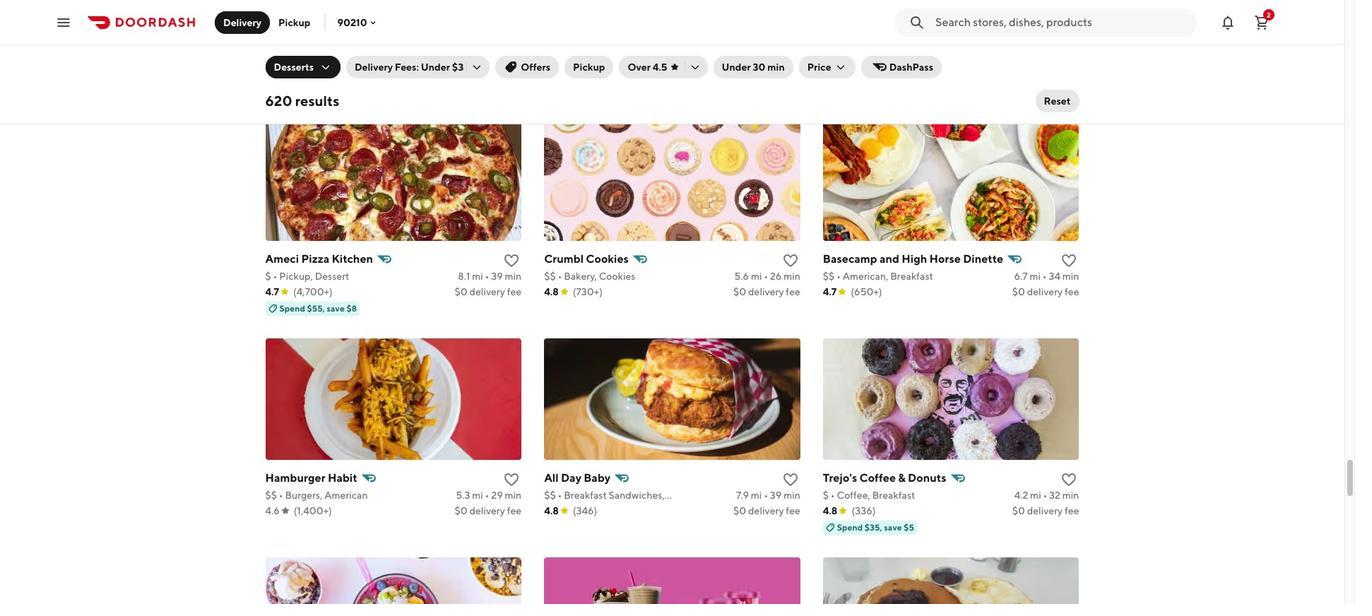 Task type: locate. For each thing, give the bounding box(es) containing it.
2
[[1268, 10, 1272, 19]]

delivery down '4.2 mi • 32 min'
[[1028, 505, 1063, 517]]

$​0 delivery fee
[[455, 67, 522, 78], [734, 67, 801, 78], [455, 286, 522, 297], [734, 286, 801, 297], [1013, 286, 1080, 297], [455, 505, 522, 517], [734, 505, 801, 517], [1013, 505, 1080, 517]]

under left 30
[[722, 62, 751, 73]]

39 right 30
[[770, 51, 782, 63]]

american down habit
[[325, 490, 368, 501]]

min right '34'
[[1063, 271, 1080, 282]]

bakery
[[583, 33, 620, 46]]

1 vertical spatial american
[[325, 490, 368, 501]]

• right 6.0
[[764, 51, 768, 63]]

over 4.5
[[628, 62, 668, 73]]

1 vertical spatial cookies
[[599, 271, 636, 282]]

4.8 down tartine on the top of the page
[[823, 67, 838, 78]]

$​0 delivery fee down 6.0 mi • 39 min
[[734, 67, 801, 78]]

4.8 down "all"
[[544, 505, 559, 517]]

delivery down 6.0 mi • 39 min
[[749, 67, 784, 78]]

$​0 delivery fee for all day baby
[[734, 505, 801, 517]]

4.8
[[823, 67, 838, 78], [544, 286, 559, 297], [544, 505, 559, 517], [823, 505, 838, 517]]

delivery
[[470, 67, 505, 78], [749, 67, 784, 78], [470, 286, 505, 297], [749, 286, 784, 297], [1028, 286, 1063, 297], [470, 505, 505, 517], [749, 505, 784, 517], [1028, 505, 1063, 517]]

1 vertical spatial 39
[[491, 271, 503, 282]]

1 horizontal spatial delivery
[[355, 62, 393, 73]]

0 vertical spatial delivery
[[223, 17, 262, 28]]

min right "8.1"
[[505, 271, 522, 282]]

1 horizontal spatial pickup button
[[565, 56, 614, 78]]

click to add this store to your saved list image up 6.7 mi • 34 min
[[1061, 252, 1078, 269]]

cheesesteaks,
[[279, 51, 344, 63]]

0 horizontal spatial pickup button
[[270, 11, 319, 34]]

fee for all day baby
[[786, 505, 801, 517]]

$​0 down 5.3 at the bottom left of page
[[455, 505, 468, 517]]

delivery
[[223, 17, 262, 28], [355, 62, 393, 73]]

1 vertical spatial &
[[888, 51, 894, 63]]

0 vertical spatial &
[[622, 33, 629, 46]]

breakfast
[[843, 51, 886, 63], [891, 271, 934, 282], [564, 490, 607, 501], [873, 490, 916, 501]]

notification bell image
[[1220, 14, 1237, 31]]

4.8 down the 'crumbl'
[[544, 286, 559, 297]]

$$ up 4.6
[[265, 490, 277, 501]]

1 horizontal spatial under
[[722, 62, 751, 73]]

$ for pardon
[[265, 51, 271, 63]]

$$ down "all"
[[544, 490, 556, 501]]

min for trejo's coffee & donuts
[[1063, 490, 1080, 501]]

min for crumbl cookies
[[784, 271, 801, 282]]

mi right 5.3 at the bottom left of page
[[472, 490, 483, 501]]

1 vertical spatial spend
[[838, 522, 863, 533]]

basecamp and high horse dinette
[[823, 252, 1004, 266]]

2 horizontal spatial &
[[899, 471, 906, 485]]

4.2 mi • 32 min
[[1015, 490, 1080, 501]]

5.3 mi • 29 min
[[456, 490, 522, 501]]

cheesesteak
[[325, 33, 393, 46]]

$ for venice
[[544, 51, 550, 63]]

breakfast up the (346) at the bottom of the page
[[564, 490, 607, 501]]

620 results
[[265, 93, 340, 109]]

min right 31
[[505, 51, 522, 63]]

mi for crumbl cookies
[[751, 271, 762, 282]]

kitchen
[[332, 252, 373, 266]]

mi right "8.1"
[[472, 271, 483, 282]]

1 under from the left
[[421, 62, 450, 73]]

• down the 'crumbl'
[[558, 271, 562, 282]]

0 vertical spatial 39
[[770, 51, 782, 63]]

delivery down 8.1 mi • 39 min
[[470, 286, 505, 297]]

click to add this store to your saved list image up 5.6 mi • 26 min
[[782, 252, 799, 269]]

min for pardon my cheesesteak
[[505, 51, 522, 63]]

save
[[327, 303, 345, 314], [885, 522, 903, 533]]

fee down 5.3 mi • 29 min
[[507, 505, 522, 517]]

spend for trejo's
[[838, 522, 863, 533]]

$​0 delivery fee down 7.9 mi • 39 min
[[734, 505, 801, 517]]

min inside button
[[768, 62, 785, 73]]

6.0 mi • 39 min
[[734, 51, 801, 63]]

dinette
[[964, 252, 1004, 266]]

1 horizontal spatial spend
[[838, 522, 863, 533]]

39 for venice bakery & restaurant
[[770, 51, 782, 63]]

min right 30
[[768, 62, 785, 73]]

ameci
[[265, 252, 299, 266]]

$8
[[347, 303, 357, 314]]

7.9
[[737, 490, 749, 501]]

fee down 5.6 mi • 26 min
[[786, 286, 801, 297]]

and
[[880, 252, 900, 266]]

$​0 down "8.1"
[[455, 286, 468, 297]]

& right 'bakery'
[[622, 33, 629, 46]]

• down "all"
[[558, 490, 562, 501]]

click to add this store to your saved list image up 2.2 mi • 31 min
[[503, 33, 520, 50]]

• up 4.6
[[279, 490, 283, 501]]

$​0 delivery fee down 5.3 mi • 29 min
[[455, 505, 522, 517]]

• down trejo's
[[831, 490, 835, 501]]

my
[[306, 33, 322, 46]]

$​0 delivery fee down 8.1 mi • 39 min
[[455, 286, 522, 297]]

$​0 delivery fee for venice bakery & restaurant
[[734, 67, 801, 78]]

pickup down 'bakery'
[[573, 62, 605, 73]]

& for coffee
[[899, 471, 906, 485]]

click to add this store to your saved list image for crumbl cookies
[[782, 252, 799, 269]]

cookies up (730+)
[[599, 271, 636, 282]]

$​0
[[455, 67, 468, 78], [734, 67, 747, 78], [455, 286, 468, 297], [734, 286, 747, 297], [1013, 286, 1026, 297], [455, 505, 468, 517], [734, 505, 747, 517], [1013, 505, 1026, 517]]

pickup button up cheesesteaks,
[[270, 11, 319, 34]]

under 30 min
[[722, 62, 785, 73]]

$ down ameci
[[265, 271, 271, 282]]

4.8 for tartine
[[823, 67, 838, 78]]

39 right "8.1"
[[491, 271, 503, 282]]

0 vertical spatial spend
[[280, 303, 305, 314]]

coffee
[[860, 471, 896, 485]]

6.7
[[1015, 271, 1028, 282]]

spend left $55,
[[280, 303, 305, 314]]

2 horizontal spatial 4.7
[[823, 286, 837, 297]]

pardon
[[265, 33, 304, 46]]

delivery for trejo's coffee & donuts
[[1028, 505, 1063, 517]]

2 vertical spatial 39
[[770, 490, 782, 501]]

& down sycamore
[[888, 51, 894, 63]]

$​0 delivery fee for ameci pizza kitchen
[[455, 286, 522, 297]]

click to add this store to your saved list image down store search: begin typing to search for stores available on doordash text field
[[1061, 33, 1078, 50]]

$ down trejo's
[[823, 490, 829, 501]]

4.7 down 'venice'
[[544, 67, 558, 78]]

$​0 down 7.9
[[734, 505, 747, 517]]

• down basecamp
[[837, 271, 841, 282]]

& right 'coffee'
[[899, 471, 906, 485]]

$$ down the 'crumbl'
[[544, 271, 556, 282]]

0 horizontal spatial 4.7
[[265, 286, 279, 297]]

$​0 for pardon my cheesesteak
[[455, 67, 468, 78]]

fee for trejo's coffee & donuts
[[1065, 505, 1080, 517]]

delivery for delivery fees: under $3
[[355, 62, 393, 73]]

min right 7.9
[[784, 490, 801, 501]]

5.6 mi • 26 min
[[735, 271, 801, 282]]

0 vertical spatial cookies
[[586, 252, 629, 266]]

$​0 down 6.7
[[1013, 286, 1026, 297]]

click to add this store to your saved list image up 5.3 mi • 29 min
[[503, 471, 520, 488]]

1 (1,100+) from the left
[[572, 67, 608, 78]]

habit
[[328, 471, 358, 485]]

1 horizontal spatial save
[[885, 522, 903, 533]]

$​0 delivery fee down 2.2 mi • 31 min
[[455, 67, 522, 78]]

american,
[[843, 271, 889, 282]]

coffee,
[[837, 490, 871, 501]]

mi
[[475, 51, 486, 63], [751, 51, 762, 63], [472, 271, 483, 282], [751, 271, 762, 282], [1030, 271, 1041, 282], [472, 490, 483, 501], [751, 490, 762, 501], [1031, 490, 1042, 501]]

$ down 'venice'
[[544, 51, 550, 63]]

0 horizontal spatial (1,100+)
[[572, 67, 608, 78]]

pickup
[[279, 17, 311, 28], [595, 51, 627, 63], [573, 62, 605, 73]]

0 vertical spatial save
[[327, 303, 345, 314]]

desserts button
[[265, 56, 341, 78]]

fee left price
[[786, 67, 801, 78]]

click to add this store to your saved list image for venice bakery & restaurant
[[782, 33, 799, 50]]

pickup button down 'bakery'
[[565, 56, 614, 78]]

min for ameci pizza kitchen
[[505, 271, 522, 282]]

39 for ameci pizza kitchen
[[491, 271, 503, 282]]

&
[[622, 33, 629, 46], [888, 51, 894, 63], [899, 471, 906, 485]]

30
[[753, 62, 766, 73]]

click to add this store to your saved list image up 8.1 mi • 39 min
[[503, 252, 520, 269]]

• down tartine on the top of the page
[[837, 51, 841, 63]]

over
[[628, 62, 651, 73]]

all
[[544, 471, 559, 485]]

0 horizontal spatial spend
[[280, 303, 305, 314]]

breakfast down trejo's coffee & donuts
[[873, 490, 916, 501]]

bakeries
[[934, 51, 972, 63]]

$
[[265, 51, 271, 63], [544, 51, 550, 63], [265, 271, 271, 282], [823, 490, 829, 501]]

fee down 6.7 mi • 34 min
[[1065, 286, 1080, 297]]

mi right 5.6
[[751, 271, 762, 282]]

min for all day baby
[[784, 490, 801, 501]]

delivery down 5.6 mi • 26 min
[[749, 286, 784, 297]]

spend $35, save $5
[[838, 522, 915, 533]]

trejo's
[[823, 471, 858, 485]]

(1,100+)
[[572, 67, 608, 78], [852, 67, 888, 78]]

results
[[295, 93, 340, 109]]

$​0 down 4.2
[[1013, 505, 1026, 517]]

mi for basecamp and high horse dinette
[[1030, 271, 1041, 282]]

0 vertical spatial pickup button
[[270, 11, 319, 34]]

2 under from the left
[[722, 62, 751, 73]]

4.7 left the (650+) on the right top of page
[[823, 286, 837, 297]]

open menu image
[[55, 14, 72, 31]]

8.1
[[458, 271, 470, 282]]

fee down 8.1 mi • 39 min
[[507, 286, 522, 297]]

reset button
[[1036, 90, 1080, 112]]

pickup,
[[279, 271, 313, 282]]

click to add this store to your saved list image up 7.9 mi • 39 min
[[782, 471, 799, 488]]

min for basecamp and high horse dinette
[[1063, 271, 1080, 282]]

• left 32
[[1044, 490, 1048, 501]]

fees:
[[395, 62, 419, 73]]

7.9 mi • 39 min
[[737, 490, 801, 501]]

save left $8
[[327, 303, 345, 314]]

under
[[421, 62, 450, 73], [722, 62, 751, 73]]

(1,100+) down "$$ • breakfast & brunch, bakeries"
[[852, 67, 888, 78]]

$​0 down 6.0
[[734, 67, 747, 78]]

over 4.5 button
[[620, 56, 708, 78]]

american down cheesesteak
[[346, 51, 390, 63]]

min
[[505, 51, 522, 63], [784, 51, 801, 63], [768, 62, 785, 73], [505, 271, 522, 282], [784, 271, 801, 282], [1063, 271, 1080, 282], [505, 490, 522, 501], [784, 490, 801, 501], [1063, 490, 1080, 501]]

$$
[[823, 51, 835, 63], [544, 271, 556, 282], [823, 271, 835, 282], [265, 490, 277, 501], [544, 490, 556, 501]]

delivery inside button
[[223, 17, 262, 28]]

1 horizontal spatial 4.7
[[544, 67, 558, 78]]

$ up 4.1
[[265, 51, 271, 63]]

under left the $3
[[421, 62, 450, 73]]

$$ for crumbl cookies
[[544, 271, 556, 282]]

delivery down 6.7 mi • 34 min
[[1028, 286, 1063, 297]]

save left $5
[[885, 522, 903, 533]]

(1,100+) down $ • sweets, pickup
[[572, 67, 608, 78]]

hamburger habit
[[265, 471, 358, 485]]

min right 29
[[505, 490, 522, 501]]

4.5
[[653, 62, 668, 73]]

0 horizontal spatial &
[[622, 33, 629, 46]]

mi for ameci pizza kitchen
[[472, 271, 483, 282]]

click to add this store to your saved list image for all day baby
[[782, 471, 799, 488]]

$$ down basecamp
[[823, 271, 835, 282]]

offers
[[521, 62, 551, 73]]

1 vertical spatial pickup button
[[565, 56, 614, 78]]

0 vertical spatial american
[[346, 51, 390, 63]]

-
[[863, 33, 868, 46]]

venice bakery & restaurant
[[544, 33, 690, 46]]

click to add this store to your saved list image up '4.2 mi • 32 min'
[[1061, 471, 1078, 488]]

0 horizontal spatial delivery
[[223, 17, 262, 28]]

26
[[771, 271, 782, 282]]

1 horizontal spatial (1,100+)
[[852, 67, 888, 78]]

4.1
[[265, 67, 278, 78]]

spend
[[280, 303, 305, 314], [838, 522, 863, 533]]

2 (1,100+) from the left
[[852, 67, 888, 78]]

(730+)
[[573, 286, 603, 297]]

basecamp
[[823, 252, 878, 266]]

dashpass
[[890, 62, 934, 73]]

1 horizontal spatial &
[[888, 51, 894, 63]]

4.8 down coffee,
[[823, 505, 838, 517]]

2 vertical spatial &
[[899, 471, 906, 485]]

$$ for all day baby
[[544, 490, 556, 501]]

cookies up $$ • bakery, cookies on the top left
[[586, 252, 629, 266]]

spend down (336)
[[838, 522, 863, 533]]

fee down 2.2 mi • 31 min
[[507, 67, 522, 78]]

0 horizontal spatial under
[[421, 62, 450, 73]]

fee
[[507, 67, 522, 78], [786, 67, 801, 78], [507, 286, 522, 297], [786, 286, 801, 297], [1065, 286, 1080, 297], [507, 505, 522, 517], [786, 505, 801, 517], [1065, 505, 1080, 517]]

delivery down 7.9 mi • 39 min
[[749, 505, 784, 517]]

mi right 6.7
[[1030, 271, 1041, 282]]

fee for venice bakery & restaurant
[[786, 67, 801, 78]]

delivery down 2.2 mi • 31 min
[[470, 67, 505, 78]]

click to add this store to your saved list image
[[503, 33, 520, 50], [782, 33, 799, 50], [1061, 33, 1078, 50], [503, 252, 520, 269], [782, 252, 799, 269], [1061, 252, 1078, 269], [503, 471, 520, 488], [782, 471, 799, 488], [1061, 471, 1078, 488]]

1 vertical spatial delivery
[[355, 62, 393, 73]]

mi right 6.0
[[751, 51, 762, 63]]

0 horizontal spatial save
[[327, 303, 345, 314]]

$​0 delivery fee down '4.2 mi • 32 min'
[[1013, 505, 1080, 517]]

4.2
[[1015, 490, 1029, 501]]

6.0
[[734, 51, 749, 63]]

$$ down tartine on the top of the page
[[823, 51, 835, 63]]

mi right 7.9
[[751, 490, 762, 501]]

$55,
[[307, 303, 325, 314]]

fee for pardon my cheesesteak
[[507, 67, 522, 78]]

90210 button
[[338, 17, 379, 28]]

$​0 for ameci pizza kitchen
[[455, 286, 468, 297]]

$​0 down 5.6
[[734, 286, 747, 297]]

1 vertical spatial save
[[885, 522, 903, 533]]

fee down 7.9 mi • 39 min
[[786, 505, 801, 517]]

delivery down 5.3 mi • 29 min
[[470, 505, 505, 517]]



Task type: vqa. For each thing, say whether or not it's contained in the screenshot.
Coffee's &
yes



Task type: describe. For each thing, give the bounding box(es) containing it.
4.6
[[265, 505, 280, 517]]

$5
[[904, 522, 915, 533]]

2 button
[[1248, 8, 1277, 36]]

$ • pickup, dessert
[[265, 271, 350, 282]]

dessert
[[315, 271, 350, 282]]

under 30 min button
[[714, 56, 794, 78]]

bakery,
[[564, 271, 597, 282]]

high
[[902, 252, 928, 266]]

$ for trejo's
[[823, 490, 829, 501]]

$35,
[[865, 522, 883, 533]]

$​0 for venice bakery & restaurant
[[734, 67, 747, 78]]

save for kitchen
[[327, 303, 345, 314]]

pardon my cheesesteak
[[265, 33, 393, 46]]

& for bakery
[[622, 33, 629, 46]]

click to add this store to your saved list image for ameci pizza kitchen
[[503, 252, 520, 269]]

6.7 mi • 34 min
[[1015, 271, 1080, 282]]

delivery fees: under $3
[[355, 62, 464, 73]]

(54)
[[292, 67, 311, 78]]

4.8 for crumbl
[[544, 286, 559, 297]]

all day baby
[[544, 471, 611, 485]]

crumbl
[[544, 252, 584, 266]]

sweets,
[[558, 51, 593, 63]]

ameci pizza kitchen
[[265, 252, 373, 266]]

mi for all day baby
[[751, 490, 762, 501]]

save for &
[[885, 522, 903, 533]]

$​0 for crumbl cookies
[[734, 286, 747, 297]]

donuts
[[908, 471, 947, 485]]

fee for crumbl cookies
[[786, 286, 801, 297]]

(346)
[[573, 505, 598, 517]]

4.7 for venice bakery & restaurant
[[544, 67, 558, 78]]

fee for hamburger habit
[[507, 505, 522, 517]]

delivery for crumbl cookies
[[749, 286, 784, 297]]

mi for venice bakery & restaurant
[[751, 51, 762, 63]]

day
[[561, 471, 582, 485]]

• down 'venice'
[[552, 51, 556, 63]]

3 items, open order cart image
[[1254, 14, 1271, 31]]

• right "8.1"
[[485, 271, 489, 282]]

(1,100+) for bakery
[[572, 67, 608, 78]]

$$ • bakery, cookies
[[544, 271, 636, 282]]

$$ • breakfast & brunch, bakeries
[[823, 51, 972, 63]]

5.3
[[456, 490, 470, 501]]

(650+)
[[851, 286, 883, 297]]

dashpass button
[[862, 56, 942, 78]]

under inside button
[[722, 62, 751, 73]]

(1,100+) for -
[[852, 67, 888, 78]]

4.7 for basecamp and high horse dinette
[[823, 286, 837, 297]]

$​0 delivery fee for crumbl cookies
[[734, 286, 801, 297]]

delivery for ameci pizza kitchen
[[470, 286, 505, 297]]

restaurant
[[632, 33, 690, 46]]

4.8 for all
[[544, 505, 559, 517]]

$$ • burgers, american
[[265, 490, 368, 501]]

click to add this store to your saved list image for trejo's coffee & donuts
[[1061, 471, 1078, 488]]

mi for hamburger habit
[[472, 490, 483, 501]]

click to add this store to your saved list image for tartine - sycamore
[[1061, 33, 1078, 50]]

4.7 for ameci pizza kitchen
[[265, 286, 279, 297]]

min for venice bakery & restaurant
[[784, 51, 801, 63]]

$​0 for trejo's coffee & donuts
[[1013, 505, 1026, 517]]

mi for pardon my cheesesteak
[[475, 51, 486, 63]]

• down ameci
[[273, 271, 277, 282]]

pizza
[[301, 252, 330, 266]]

trejo's coffee & donuts
[[823, 471, 947, 485]]

29
[[491, 490, 503, 501]]

offers button
[[496, 56, 559, 78]]

min for hamburger habit
[[505, 490, 522, 501]]

$​0 delivery fee for hamburger habit
[[455, 505, 522, 517]]

price button
[[799, 56, 856, 78]]

american for pardon my cheesesteak
[[346, 51, 390, 63]]

5.6
[[735, 271, 749, 282]]

(1,400+)
[[294, 505, 332, 517]]

delivery for basecamp and high horse dinette
[[1028, 286, 1063, 297]]

horse
[[930, 252, 961, 266]]

click to add this store to your saved list image for pardon my cheesesteak
[[503, 33, 520, 50]]

click to add this store to your saved list image for hamburger habit
[[503, 471, 520, 488]]

delivery for pardon my cheesesteak
[[470, 67, 505, 78]]

Store search: begin typing to search for stores available on DoorDash text field
[[936, 14, 1189, 30]]

pickup down 'venice bakery & restaurant'
[[595, 51, 627, 63]]

• up 4.1
[[273, 51, 277, 63]]

breakfast down basecamp and high horse dinette
[[891, 271, 934, 282]]

$3
[[452, 62, 464, 73]]

mi for trejo's coffee & donuts
[[1031, 490, 1042, 501]]

620
[[265, 93, 292, 109]]

$$ for hamburger habit
[[265, 490, 277, 501]]

$​0 for hamburger habit
[[455, 505, 468, 517]]

2.2
[[459, 51, 473, 63]]

baby
[[584, 471, 611, 485]]

39 for all day baby
[[770, 490, 782, 501]]

price
[[808, 62, 832, 73]]

sycamore
[[870, 33, 922, 46]]

$​0 delivery fee for pardon my cheesesteak
[[455, 67, 522, 78]]

8.1 mi • 39 min
[[458, 271, 522, 282]]

delivery button
[[215, 11, 270, 34]]

burgers,
[[285, 490, 323, 501]]

spend for ameci
[[280, 303, 305, 314]]

34
[[1049, 271, 1061, 282]]

fee for basecamp and high horse dinette
[[1065, 286, 1080, 297]]

• left '34'
[[1043, 271, 1047, 282]]

hamburger
[[265, 471, 326, 485]]

crumbl cookies
[[544, 252, 629, 266]]

brunch,
[[896, 51, 932, 63]]

sandwiches,
[[609, 490, 665, 501]]

(336)
[[852, 505, 876, 517]]

delivery for hamburger habit
[[470, 505, 505, 517]]

$$ for basecamp and high horse dinette
[[823, 271, 835, 282]]

reset
[[1045, 95, 1071, 107]]

tartine - sycamore
[[823, 33, 922, 46]]

fee for ameci pizza kitchen
[[507, 286, 522, 297]]

$​0 delivery fee for basecamp and high horse dinette
[[1013, 286, 1080, 297]]

• left 31
[[488, 51, 492, 63]]

$ • coffee, breakfast
[[823, 490, 916, 501]]

burritos
[[667, 490, 703, 501]]

delivery for all day baby
[[749, 505, 784, 517]]

• right 7.9
[[764, 490, 768, 501]]

american for hamburger habit
[[325, 490, 368, 501]]

• left 26
[[764, 271, 769, 282]]

venice
[[544, 33, 581, 46]]

$ for ameci
[[265, 271, 271, 282]]

31
[[494, 51, 503, 63]]

4.8 for trejo's
[[823, 505, 838, 517]]

desserts
[[274, 62, 314, 73]]

breakfast down -
[[843, 51, 886, 63]]

32
[[1050, 490, 1061, 501]]

click to add this store to your saved list image for basecamp and high horse dinette
[[1061, 252, 1078, 269]]

delivery for venice bakery & restaurant
[[749, 67, 784, 78]]

(4,700+)
[[293, 286, 333, 297]]

$$ • american, breakfast
[[823, 271, 934, 282]]

$ • cheesesteaks, american
[[265, 51, 390, 63]]

$​0 for basecamp and high horse dinette
[[1013, 286, 1026, 297]]

$ • sweets, pickup
[[544, 51, 627, 63]]

2.2 mi • 31 min
[[459, 51, 522, 63]]

delivery for delivery
[[223, 17, 262, 28]]

$​0 delivery fee for trejo's coffee & donuts
[[1013, 505, 1080, 517]]

pickup up pardon
[[279, 17, 311, 28]]

• left 29
[[485, 490, 490, 501]]

$​0 for all day baby
[[734, 505, 747, 517]]



